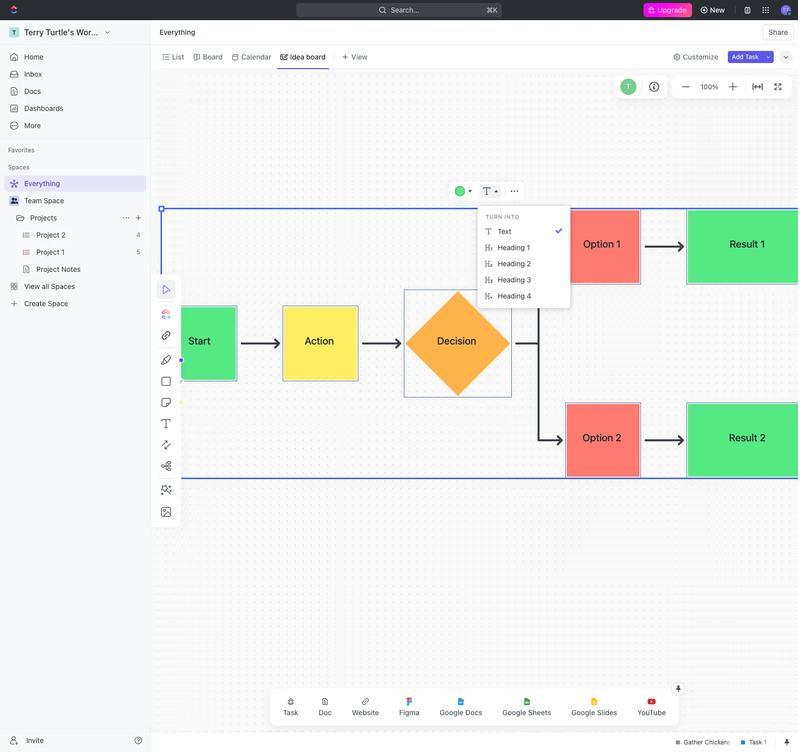 Task type: locate. For each thing, give the bounding box(es) containing it.
view right board
[[352, 52, 368, 61]]

share
[[769, 28, 788, 36]]

4 up 5 at the left top of the page
[[136, 231, 140, 239]]

1 horizontal spatial view
[[352, 52, 368, 61]]

view all spaces link
[[4, 279, 144, 295]]

0 horizontal spatial everything
[[24, 179, 60, 188]]

1 for project 1
[[61, 248, 65, 256]]

1 inside sidebar navigation
[[61, 248, 65, 256]]

docs inside button
[[465, 709, 482, 717]]

add task button
[[728, 51, 763, 63]]

project
[[36, 231, 59, 239], [36, 248, 59, 256], [36, 265, 59, 274]]

0 vertical spatial everything link
[[157, 26, 198, 38]]

1 vertical spatial spaces
[[51, 282, 75, 291]]

view left all
[[24, 282, 40, 291]]

1 project from the top
[[36, 231, 59, 239]]

everything up team space
[[24, 179, 60, 188]]

google for google docs
[[440, 709, 464, 717]]

tree inside sidebar navigation
[[4, 176, 146, 312]]

text
[[498, 227, 512, 236]]

terry
[[24, 28, 44, 37]]

board
[[306, 52, 326, 61]]

100%
[[701, 83, 718, 91]]

0 vertical spatial docs
[[24, 87, 41, 95]]

task right add
[[745, 53, 759, 60]]

0 vertical spatial 4
[[136, 231, 140, 239]]

heading down heading 1
[[498, 260, 525, 268]]

2 google from the left
[[503, 709, 526, 717]]

0 horizontal spatial t
[[12, 29, 16, 36]]

1 horizontal spatial 2
[[527, 260, 531, 268]]

heading 1
[[498, 243, 530, 252]]

home link
[[4, 49, 146, 65]]

dashboards link
[[4, 100, 146, 117]]

google inside "google docs" button
[[440, 709, 464, 717]]

project for project notes
[[36, 265, 59, 274]]

1 vertical spatial everything
[[24, 179, 60, 188]]

search...
[[391, 6, 420, 14]]

view inside tree
[[24, 282, 40, 291]]

heading for heading 3
[[498, 276, 525, 284]]

google docs
[[440, 709, 482, 717]]

0 horizontal spatial docs
[[24, 87, 41, 95]]

1 horizontal spatial 4
[[527, 292, 531, 300]]

0 horizontal spatial google
[[440, 709, 464, 717]]

google for google sheets
[[503, 709, 526, 717]]

0 vertical spatial space
[[44, 196, 64, 205]]

project for project 1
[[36, 248, 59, 256]]

favorites button
[[4, 144, 39, 157]]

space up projects
[[44, 196, 64, 205]]

tree containing everything
[[4, 176, 146, 312]]

new button
[[696, 2, 731, 18]]

board
[[203, 52, 223, 61]]

2
[[61, 231, 66, 239], [527, 260, 531, 268]]

text button
[[482, 224, 567, 240]]

spaces
[[8, 164, 29, 171], [51, 282, 75, 291]]

1 vertical spatial project
[[36, 248, 59, 256]]

project notes link
[[36, 262, 144, 278]]

project up project 1
[[36, 231, 59, 239]]

project 1
[[36, 248, 65, 256]]

view button
[[338, 50, 371, 64]]

0 vertical spatial t
[[12, 29, 16, 36]]

1 vertical spatial 2
[[527, 260, 531, 268]]

1 google from the left
[[440, 709, 464, 717]]

sidebar navigation
[[0, 20, 153, 753]]

team space
[[24, 196, 64, 205]]

1 vertical spatial task
[[283, 709, 298, 717]]

2 project from the top
[[36, 248, 59, 256]]

heading down heading 2
[[498, 276, 525, 284]]

google left slides
[[572, 709, 595, 717]]

google left the sheets
[[503, 709, 526, 717]]

customize
[[683, 52, 719, 61]]

task button
[[275, 692, 307, 724]]

1 horizontal spatial task
[[745, 53, 759, 60]]

3 project from the top
[[36, 265, 59, 274]]

heading up heading 2
[[498, 243, 525, 252]]

heading inside 'button'
[[498, 243, 525, 252]]

everything up list in the left top of the page
[[160, 28, 195, 36]]

sheets
[[528, 709, 551, 717]]

google right figma
[[440, 709, 464, 717]]

heading 3
[[498, 276, 531, 284]]

2 horizontal spatial google
[[572, 709, 595, 717]]

1 horizontal spatial spaces
[[51, 282, 75, 291]]

3
[[527, 276, 531, 284]]

google inside google slides button
[[572, 709, 595, 717]]

4 heading from the top
[[498, 292, 525, 300]]

3 google from the left
[[572, 709, 595, 717]]

google sheets button
[[495, 692, 559, 724]]

everything inside tree
[[24, 179, 60, 188]]

view
[[352, 52, 368, 61], [24, 282, 40, 291]]

4 down 3
[[527, 292, 531, 300]]

0 vertical spatial task
[[745, 53, 759, 60]]

project for project 2
[[36, 231, 59, 239]]

invite
[[26, 736, 44, 745]]

0 horizontal spatial view
[[24, 282, 40, 291]]

home
[[24, 53, 44, 61]]

notes
[[61, 265, 81, 274]]

1 vertical spatial docs
[[465, 709, 482, 717]]

1 up project notes
[[61, 248, 65, 256]]

everything link up list in the left top of the page
[[157, 26, 198, 38]]

4
[[136, 231, 140, 239], [527, 292, 531, 300]]

upgrade link
[[644, 3, 692, 17]]

project inside 'project 2' link
[[36, 231, 59, 239]]

heading for heading 2
[[498, 260, 525, 268]]

0 vertical spatial spaces
[[8, 164, 29, 171]]

docs inside sidebar navigation
[[24, 87, 41, 95]]

heading for heading 4
[[498, 292, 525, 300]]

100% button
[[699, 81, 720, 93]]

1 horizontal spatial docs
[[465, 709, 482, 717]]

0 horizontal spatial 4
[[136, 231, 140, 239]]

1 heading from the top
[[498, 243, 525, 252]]

everything link
[[157, 26, 198, 38], [4, 176, 144, 192]]

3 heading from the top
[[498, 276, 525, 284]]

0 vertical spatial 2
[[61, 231, 66, 239]]

0 vertical spatial view
[[352, 52, 368, 61]]

1 inside 'button'
[[527, 243, 530, 252]]

0 horizontal spatial 1
[[61, 248, 65, 256]]

tree
[[4, 176, 146, 312]]

heading 3 button
[[482, 272, 567, 288]]

heading inside button
[[498, 276, 525, 284]]

project inside project 1 link
[[36, 248, 59, 256]]

1 horizontal spatial 1
[[527, 243, 530, 252]]

space down view all spaces
[[48, 299, 68, 308]]

1 horizontal spatial everything link
[[157, 26, 198, 38]]

tt
[[783, 7, 789, 13]]

2 heading from the top
[[498, 260, 525, 268]]

everything link up team space link
[[4, 176, 144, 192]]

view inside button
[[352, 52, 368, 61]]

google inside google sheets 'button'
[[503, 709, 526, 717]]

1 down text button
[[527, 243, 530, 252]]

t inside sidebar navigation
[[12, 29, 16, 36]]

slides
[[597, 709, 617, 717]]

google for google slides
[[572, 709, 595, 717]]

list link
[[170, 50, 184, 64]]

task
[[745, 53, 759, 60], [283, 709, 298, 717]]

heading 1 button
[[482, 240, 567, 256]]

heading down the heading 3
[[498, 292, 525, 300]]

2 vertical spatial project
[[36, 265, 59, 274]]

1 vertical spatial view
[[24, 282, 40, 291]]

inbox
[[24, 70, 42, 78]]

0 horizontal spatial 2
[[61, 231, 66, 239]]

2 inside button
[[527, 260, 531, 268]]

spaces down favorites button
[[8, 164, 29, 171]]

task left doc
[[283, 709, 298, 717]]

spaces right all
[[51, 282, 75, 291]]

2 up 3
[[527, 260, 531, 268]]

docs
[[24, 87, 41, 95], [465, 709, 482, 717]]

0 horizontal spatial everything link
[[4, 176, 144, 192]]

space
[[44, 196, 64, 205], [48, 299, 68, 308]]

0 vertical spatial everything
[[160, 28, 195, 36]]

1 horizontal spatial t
[[627, 82, 631, 91]]

0 vertical spatial project
[[36, 231, 59, 239]]

tt button
[[778, 2, 794, 18]]

workspace
[[76, 28, 118, 37]]

all
[[42, 282, 49, 291]]

1 vertical spatial 4
[[527, 292, 531, 300]]

1 vertical spatial space
[[48, 299, 68, 308]]

idea board link
[[288, 50, 326, 64]]

project down "project 2"
[[36, 248, 59, 256]]

t
[[12, 29, 16, 36], [627, 82, 631, 91]]

project inside project notes link
[[36, 265, 59, 274]]

space for team space
[[44, 196, 64, 205]]

2 inside tree
[[61, 231, 66, 239]]

project up view all spaces
[[36, 265, 59, 274]]

1 vertical spatial everything link
[[4, 176, 144, 192]]

heading
[[498, 243, 525, 252], [498, 260, 525, 268], [498, 276, 525, 284], [498, 292, 525, 300]]

youtube button
[[630, 692, 674, 724]]

1 horizontal spatial google
[[503, 709, 526, 717]]

1
[[527, 243, 530, 252], [61, 248, 65, 256]]

everything
[[160, 28, 195, 36], [24, 179, 60, 188]]

2 down projects link
[[61, 231, 66, 239]]



Task type: describe. For each thing, give the bounding box(es) containing it.
view all spaces
[[24, 282, 75, 291]]

4 inside tree
[[136, 231, 140, 239]]

doc button
[[311, 692, 340, 724]]

⌘k
[[487, 6, 498, 14]]

dashboards
[[24, 104, 63, 113]]

heading 2
[[498, 260, 531, 268]]

create space link
[[4, 296, 144, 312]]

terry turtle's workspace
[[24, 28, 118, 37]]

website
[[352, 709, 379, 717]]

heading for heading 1
[[498, 243, 525, 252]]

add task
[[732, 53, 759, 60]]

0 horizontal spatial spaces
[[8, 164, 29, 171]]

calendar link
[[239, 50, 271, 64]]

share button
[[763, 24, 794, 40]]

5
[[137, 248, 140, 256]]

project 2 link
[[36, 227, 132, 243]]

2 for project 2
[[61, 231, 66, 239]]

project notes
[[36, 265, 81, 274]]

heading 2 button
[[482, 256, 567, 272]]

google docs button
[[432, 692, 491, 724]]

team
[[24, 196, 42, 205]]

add
[[732, 53, 744, 60]]

4 inside button
[[527, 292, 531, 300]]

customize button
[[670, 50, 722, 64]]

heading 4 button
[[482, 288, 567, 304]]

projects
[[30, 214, 57, 222]]

new
[[710, 6, 725, 14]]

create space
[[24, 299, 68, 308]]

0 horizontal spatial task
[[283, 709, 298, 717]]

project 2
[[36, 231, 66, 239]]

google slides
[[572, 709, 617, 717]]

spaces inside tree
[[51, 282, 75, 291]]

1 horizontal spatial everything
[[160, 28, 195, 36]]

upgrade
[[658, 6, 687, 14]]

heading 4
[[498, 292, 531, 300]]

inbox link
[[4, 66, 146, 82]]

idea
[[290, 52, 304, 61]]

2 for heading 2
[[527, 260, 531, 268]]

figma
[[399, 709, 420, 717]]

doc
[[319, 709, 332, 717]]

turn
[[486, 214, 503, 220]]

idea board
[[290, 52, 326, 61]]

view button
[[338, 45, 371, 69]]

more
[[24, 121, 41, 130]]

turn into
[[486, 214, 519, 220]]

turtle's
[[46, 28, 74, 37]]

docs link
[[4, 83, 146, 99]]

user group image
[[10, 198, 18, 204]]

1 for heading 1
[[527, 243, 530, 252]]

more button
[[4, 118, 146, 134]]

team space link
[[24, 193, 144, 209]]

favorites
[[8, 146, 35, 154]]

board link
[[201, 50, 223, 64]]

into
[[505, 214, 519, 220]]

list
[[172, 52, 184, 61]]

projects link
[[30, 210, 118, 226]]

create
[[24, 299, 46, 308]]

view for view
[[352, 52, 368, 61]]

figma button
[[391, 692, 428, 724]]

website button
[[344, 692, 387, 724]]

project 1 link
[[36, 244, 133, 261]]

youtube
[[638, 709, 666, 717]]

1 vertical spatial t
[[627, 82, 631, 91]]

calendar
[[241, 52, 271, 61]]

terry turtle's workspace, , element
[[9, 27, 19, 37]]

google slides button
[[563, 692, 626, 724]]

view for view all spaces
[[24, 282, 40, 291]]

google sheets
[[503, 709, 551, 717]]

space for create space
[[48, 299, 68, 308]]



Task type: vqa. For each thing, say whether or not it's contained in the screenshot.
Task button
yes



